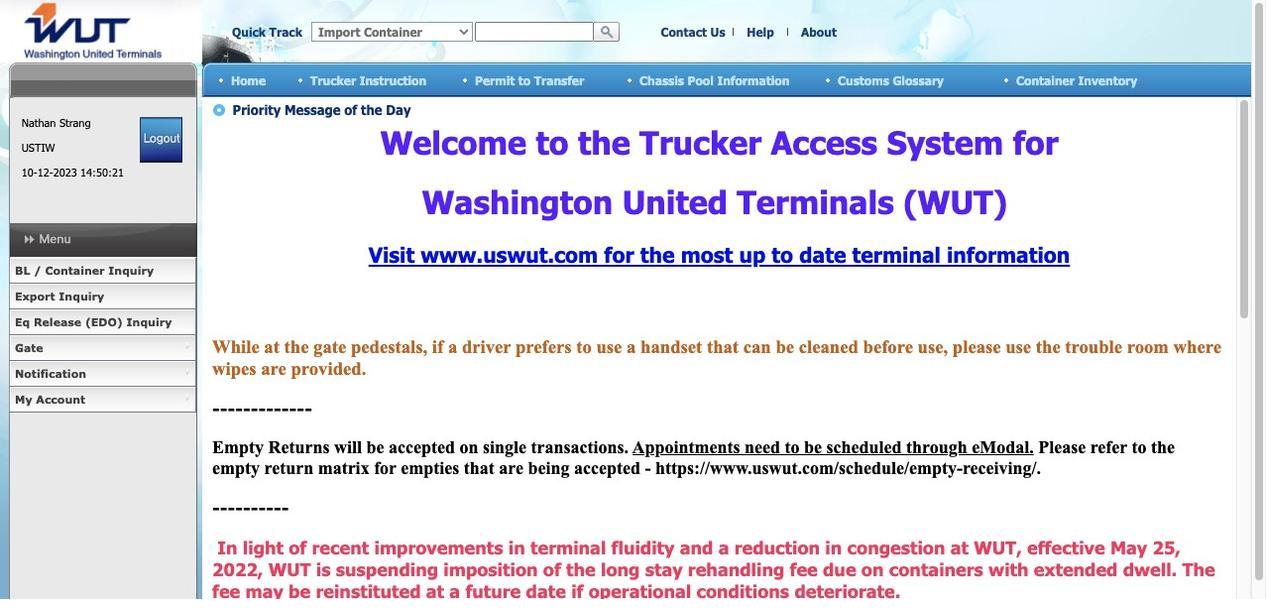Task type: locate. For each thing, give the bounding box(es) containing it.
contact
[[661, 25, 707, 39]]

information
[[718, 73, 790, 87]]

us
[[711, 25, 726, 39]]

inquiry up export inquiry link
[[108, 264, 154, 277]]

eq
[[15, 315, 30, 328]]

export inquiry link
[[9, 284, 196, 309]]

transfer
[[534, 73, 584, 87]]

bl / container inquiry
[[15, 264, 154, 277]]

export inquiry
[[15, 290, 104, 303]]

inquiry down the bl / container inquiry
[[59, 290, 104, 303]]

container up the export inquiry
[[45, 264, 105, 277]]

account
[[36, 393, 85, 406]]

home
[[231, 73, 266, 87]]

0 horizontal spatial container
[[45, 264, 105, 277]]

instruction
[[360, 73, 427, 87]]

None text field
[[475, 22, 594, 42]]

about
[[802, 25, 837, 39]]

eq release (edo) inquiry
[[15, 315, 172, 328]]

chassis pool information
[[640, 73, 790, 87]]

glossary
[[893, 73, 944, 87]]

0 vertical spatial inquiry
[[108, 264, 154, 277]]

1 vertical spatial inquiry
[[59, 290, 104, 303]]

0 vertical spatial container
[[1017, 73, 1075, 87]]

bl
[[15, 264, 30, 277]]

inventory
[[1079, 73, 1138, 87]]

inquiry for (edo)
[[127, 315, 172, 328]]

/
[[34, 264, 41, 277]]

2 vertical spatial inquiry
[[127, 315, 172, 328]]

permit to transfer
[[475, 73, 584, 87]]

to
[[519, 73, 531, 87]]

container left the inventory at the top right
[[1017, 73, 1075, 87]]

inquiry
[[108, 264, 154, 277], [59, 290, 104, 303], [127, 315, 172, 328]]

inquiry for container
[[108, 264, 154, 277]]

gate link
[[9, 335, 196, 361]]

inquiry right (edo)
[[127, 315, 172, 328]]

contact us link
[[661, 25, 726, 39]]

(edo)
[[85, 315, 123, 328]]

container inside bl / container inquiry link
[[45, 264, 105, 277]]

my account
[[15, 393, 85, 406]]

container
[[1017, 73, 1075, 87], [45, 264, 105, 277]]

1 vertical spatial container
[[45, 264, 105, 277]]

14:50:21
[[80, 166, 124, 179]]

help link
[[747, 25, 774, 39]]

release
[[34, 315, 81, 328]]

trucker
[[310, 73, 356, 87]]

10-
[[21, 166, 37, 179]]

pool
[[688, 73, 714, 87]]



Task type: vqa. For each thing, say whether or not it's contained in the screenshot.
'Inquiry' inside the Export Inquiry link
no



Task type: describe. For each thing, give the bounding box(es) containing it.
chassis
[[640, 73, 684, 87]]

my
[[15, 393, 32, 406]]

2023
[[53, 166, 77, 179]]

bl / container inquiry link
[[9, 258, 196, 284]]

about link
[[802, 25, 837, 39]]

contact us
[[661, 25, 726, 39]]

nathan
[[21, 116, 56, 129]]

export
[[15, 290, 55, 303]]

ustiw
[[21, 141, 55, 154]]

1 horizontal spatial container
[[1017, 73, 1075, 87]]

strang
[[59, 116, 91, 129]]

customs
[[838, 73, 890, 87]]

trucker instruction
[[310, 73, 427, 87]]

eq release (edo) inquiry link
[[9, 309, 196, 335]]

help
[[747, 25, 774, 39]]

gate
[[15, 341, 43, 354]]

customs glossary
[[838, 73, 944, 87]]

track
[[269, 25, 302, 39]]

notification link
[[9, 361, 196, 387]]

container inventory
[[1017, 73, 1138, 87]]

permit
[[475, 73, 515, 87]]

nathan strang
[[21, 116, 91, 129]]

login image
[[140, 117, 183, 163]]

quick track
[[232, 25, 302, 39]]

10-12-2023 14:50:21
[[21, 166, 124, 179]]

12-
[[37, 166, 53, 179]]

my account link
[[9, 387, 196, 413]]

quick
[[232, 25, 266, 39]]

notification
[[15, 367, 86, 380]]



